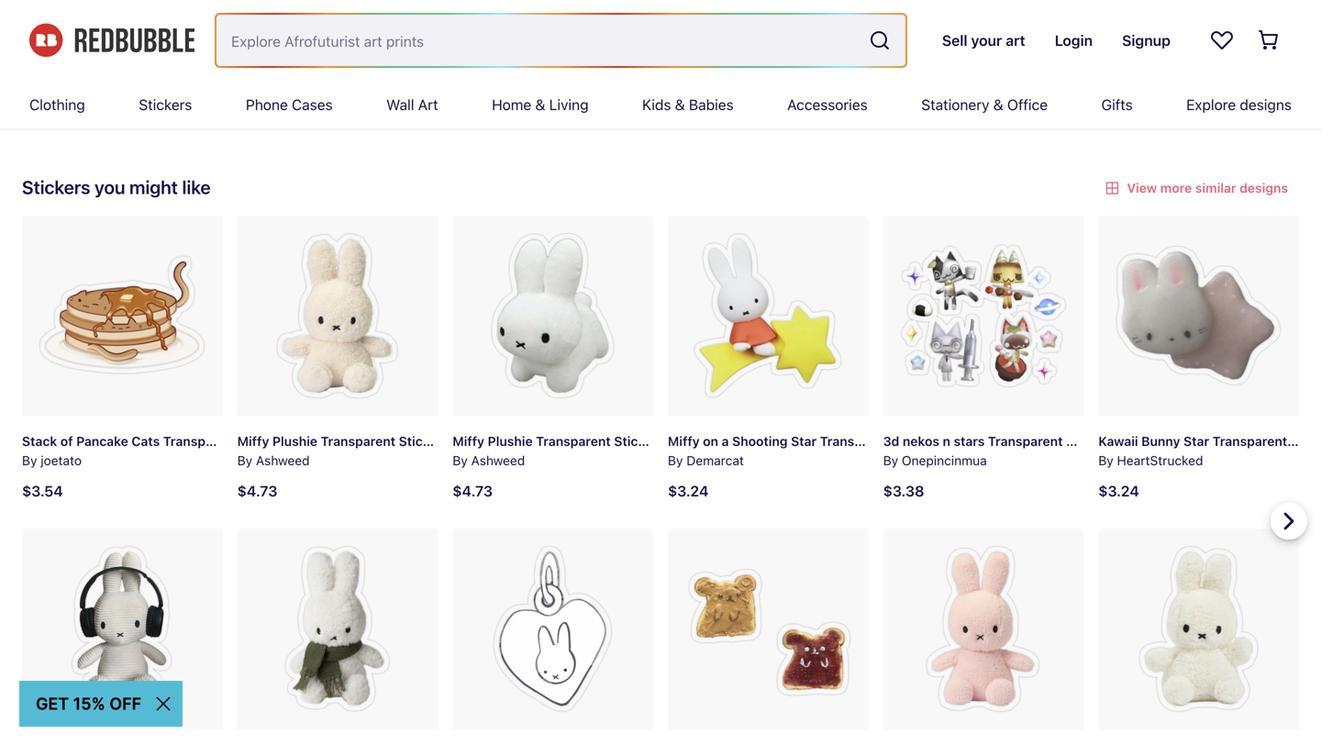 Task type: vqa. For each thing, say whether or not it's contained in the screenshot.
February inside standard shipping between 8 - 14 february
no



Task type: describe. For each thing, give the bounding box(es) containing it.
stickers for stickers
[[139, 96, 192, 113]]

item preview, stack of pancake cats designed and sold by joetato. image
[[22, 216, 223, 416]]

transparent inside miffy on a shooting star transparent sticker by demarcat
[[820, 434, 895, 449]]

a
[[722, 434, 729, 449]]

kids
[[642, 96, 671, 113]]

$3.24 for kawaii bunny star transparent stick by heartstrucked
[[1099, 482, 1140, 500]]

from $1.62 for butter
[[22, 92, 100, 110]]

on
[[703, 434, 719, 449]]

miffy plushie transparent sticker by ashweed for item preview, winter miffy plushie designed and sold by ashweed. image
[[237, 434, 442, 468]]

plushie for item preview, miffy bunny locket designed and sold by sniffrensticker. image
[[488, 434, 533, 449]]

sticker inside 3d nekos n stars   transparent sticker by onepincinmua
[[1067, 434, 1110, 449]]

1 horizontal spatial item preview, peanut butter n jelly bear sticker pack designed and sold by st3gasaurous. image
[[668, 529, 869, 729]]

clothing
[[29, 96, 85, 113]]

& for kids
[[675, 96, 685, 113]]

redbubble logo image
[[29, 24, 195, 57]]

item preview, kawaii bunny star designed and sold by heartstrucked. image
[[1099, 216, 1300, 416]]

peanut butter n jelly bear sticker pack
[[22, 63, 262, 78]]

rat
[[695, 63, 712, 78]]

phone cases
[[246, 96, 333, 113]]

stars
[[954, 434, 985, 449]]

living
[[549, 96, 589, 113]]

by inside stack of pancake cats transparent sticker by joetato
[[22, 453, 37, 468]]

2 transparent from the left
[[321, 434, 396, 449]]

star inside kawaii bunny star transparent stick by heartstrucked
[[1184, 434, 1210, 449]]

babies
[[689, 96, 734, 113]]

you
[[95, 176, 125, 198]]

bear
[[154, 63, 182, 78]]

peanut
[[22, 63, 65, 78]]

might
[[129, 176, 178, 198]]

miffy for item preview, miffy bunny locket designed and sold by sniffrensticker. image
[[453, 434, 485, 449]]

$1.62 for cat
[[492, 92, 530, 110]]

item preview, miffy bunny with headphones  designed and sold by rxssal. image
[[22, 529, 223, 729]]

plushie for item preview, winter miffy plushie designed and sold by ashweed. image
[[272, 434, 318, 449]]

from for peanut
[[22, 92, 58, 110]]

butter
[[69, 63, 107, 78]]

wall
[[386, 96, 414, 113]]

3d nekos n stars   transparent sticker by onepincinmua
[[883, 434, 1110, 468]]

stickers link
[[139, 81, 192, 128]]

Search term search field
[[217, 15, 862, 66]]

$1.62 for butter
[[61, 92, 100, 110]]

explore designs link
[[1187, 81, 1292, 128]]

from $1.62 for cat
[[453, 92, 530, 110]]

from $1.62 for rat
[[668, 92, 746, 110]]

shooting
[[732, 434, 788, 449]]

$4.73 for item preview, miffy bunny locket designed and sold by sniffrensticker. image
[[453, 482, 493, 500]]

home
[[492, 96, 532, 113]]

transparent inside 3d nekos n stars   transparent sticker by onepincinmua
[[988, 434, 1063, 449]]

3 by from the left
[[453, 453, 468, 468]]

item preview, miffy plushie designed and sold by ashweed. image for item preview, miffy bunny locket designed and sold by sniffrensticker. image
[[453, 216, 653, 416]]

wall art link
[[386, 81, 438, 128]]

explore
[[1187, 96, 1236, 113]]

item preview, miffy plushie designed and sold by ashweed. image for item preview, winter miffy plushie designed and sold by ashweed. image
[[237, 216, 438, 416]]

bunny
[[1142, 434, 1181, 449]]

item preview, 3d nekos n stars   designed and sold by onepincinmua. image
[[883, 216, 1084, 416]]

item preview, miffy plushie designed and sold by funny-company. image
[[1099, 529, 1300, 729]]

pancake
[[76, 434, 128, 449]]

$4.73 for item preview, winter miffy plushie designed and sold by ashweed. image
[[237, 482, 278, 500]]

kids & babies link
[[642, 81, 734, 128]]

$1.62 for rat
[[707, 92, 746, 110]]

demarcat
[[687, 453, 744, 468]]

sticker inside miffy on a shooting star transparent sticker by demarcat
[[898, 434, 942, 449]]

by inside miffy on a shooting star transparent sticker by demarcat
[[668, 453, 683, 468]]

cats
[[132, 434, 160, 449]]

by inside kawaii bunny star transparent stick by heartstrucked
[[1099, 453, 1114, 468]]

item preview, tomato cat designed and sold by st3gasaurous. image
[[453, 0, 653, 45]]

stickers you might like
[[22, 176, 211, 198]]

3 transparent from the left
[[536, 434, 611, 449]]

& for home
[[535, 96, 546, 113]]

like
[[182, 176, 211, 198]]

home & living
[[492, 96, 589, 113]]

of
[[60, 434, 73, 449]]

from for sushi
[[237, 92, 273, 110]]

stack of pancake cats transparent sticker by joetato
[[22, 434, 285, 468]]

accessories link
[[788, 81, 868, 128]]

office
[[1008, 96, 1048, 113]]

sticker inside stack of pancake cats transparent sticker by joetato
[[241, 434, 285, 449]]

from for shy
[[668, 92, 704, 110]]



Task type: locate. For each thing, give the bounding box(es) containing it.
2 miffy plushie transparent sticker by ashweed from the left
[[453, 434, 658, 468]]

0 horizontal spatial &
[[535, 96, 546, 113]]

1 horizontal spatial miffy
[[453, 434, 485, 449]]

2 $4.73 from the left
[[453, 482, 493, 500]]

2 ashweed from the left
[[471, 453, 525, 468]]

0 horizontal spatial stickers
[[22, 176, 90, 198]]

miffy plushie transparent sticker by ashweed
[[237, 434, 442, 468], [453, 434, 658, 468]]

n for jelly
[[111, 63, 118, 78]]

3 from $1.62 from the left
[[453, 92, 530, 110]]

1 vertical spatial item preview, peanut butter n jelly bear sticker pack designed and sold by st3gasaurous. image
[[668, 529, 869, 729]]

item preview, sushi cat designed and sold by st3gasaurous. image
[[237, 0, 438, 45]]

$3.38
[[883, 482, 925, 500]]

ashweed for item preview, winter miffy plushie designed and sold by ashweed. image
[[256, 453, 310, 468]]

n inside 3d nekos n stars   transparent sticker by onepincinmua
[[943, 434, 951, 449]]

n for stars
[[943, 434, 951, 449]]

$1.62 for cat
[[277, 92, 315, 110]]

star right bunny
[[1184, 434, 1210, 449]]

1 horizontal spatial &
[[675, 96, 685, 113]]

3 $1.62 from the left
[[492, 92, 530, 110]]

by
[[22, 453, 37, 468], [237, 453, 253, 468], [453, 453, 468, 468], [668, 453, 683, 468], [883, 453, 899, 468], [1099, 453, 1114, 468]]

& left living
[[535, 96, 546, 113]]

1 $1.62 from the left
[[61, 92, 100, 110]]

0 horizontal spatial item preview, peanut butter n jelly bear sticker pack designed and sold by st3gasaurous. image
[[22, 0, 223, 45]]

2 horizontal spatial miffy
[[668, 434, 700, 449]]

0 vertical spatial stickers
[[139, 96, 192, 113]]

stickers down bear
[[139, 96, 192, 113]]

miffy plushie transparent sticker by ashweed for item preview, miffy bunny locket designed and sold by sniffrensticker. image
[[453, 434, 658, 468]]

3 & from the left
[[994, 96, 1004, 113]]

1 & from the left
[[535, 96, 546, 113]]

menu bar containing clothing
[[29, 81, 1292, 128]]

item preview, miffy on a shooting star designed and sold by demarcat. image
[[668, 216, 869, 416]]

$3.54
[[22, 482, 63, 500]]

1 miffy from the left
[[237, 434, 269, 449]]

transparent inside stack of pancake cats transparent sticker by joetato
[[163, 434, 238, 449]]

None field
[[217, 15, 906, 66]]

&
[[535, 96, 546, 113], [675, 96, 685, 113], [994, 96, 1004, 113]]

$4.73
[[237, 482, 278, 500], [453, 482, 493, 500]]

stick
[[1291, 434, 1322, 449]]

star right shooting
[[791, 434, 817, 449]]

1 miffy plushie transparent sticker by ashweed from the left
[[237, 434, 442, 468]]

sushi cat
[[237, 63, 294, 78]]

1 from from the left
[[22, 92, 58, 110]]

home & living link
[[492, 81, 589, 128]]

5 by from the left
[[883, 453, 899, 468]]

n up onepincinmua
[[943, 434, 951, 449]]

1 horizontal spatial $4.73
[[453, 482, 493, 500]]

designs
[[1240, 96, 1292, 113]]

6 transparent from the left
[[1213, 434, 1288, 449]]

plushie
[[272, 434, 318, 449], [488, 434, 533, 449]]

4 by from the left
[[668, 453, 683, 468]]

2 item preview, miffy plushie designed and sold by ashweed. image from the left
[[453, 216, 653, 416]]

gifts
[[1102, 96, 1133, 113]]

n left the jelly
[[111, 63, 118, 78]]

tomato
[[453, 63, 499, 78]]

ashweed
[[256, 453, 310, 468], [471, 453, 525, 468]]

phone cases link
[[246, 81, 333, 128]]

sticker
[[185, 63, 229, 78], [241, 434, 285, 449], [399, 434, 442, 449], [614, 434, 658, 449], [898, 434, 942, 449], [1067, 434, 1110, 449]]

& for stationery
[[994, 96, 1004, 113]]

$1.62
[[61, 92, 100, 110], [277, 92, 315, 110], [492, 92, 530, 110], [707, 92, 746, 110]]

3 from from the left
[[453, 92, 488, 110]]

2 & from the left
[[675, 96, 685, 113]]

0 horizontal spatial star
[[791, 434, 817, 449]]

from down sushi
[[237, 92, 273, 110]]

stickers left 'you'
[[22, 176, 90, 198]]

heartstrucked
[[1117, 453, 1204, 468]]

1 by from the left
[[22, 453, 37, 468]]

stationery & office
[[922, 96, 1048, 113]]

miffy on a shooting star transparent sticker by demarcat
[[668, 434, 942, 468]]

1 star from the left
[[791, 434, 817, 449]]

phone
[[246, 96, 288, 113]]

1 horizontal spatial plushie
[[488, 434, 533, 449]]

4 transparent from the left
[[820, 434, 895, 449]]

1 transparent from the left
[[163, 434, 238, 449]]

transparent
[[163, 434, 238, 449], [321, 434, 396, 449], [536, 434, 611, 449], [820, 434, 895, 449], [988, 434, 1063, 449], [1213, 434, 1288, 449]]

cat
[[502, 63, 524, 78]]

pack
[[232, 63, 262, 78]]

1 horizontal spatial star
[[1184, 434, 1210, 449]]

from down "shy rat"
[[668, 92, 704, 110]]

stack
[[22, 434, 57, 449]]

2 from $1.62 from the left
[[237, 92, 315, 110]]

item preview, miffy plushie designed and sold by ashweed. image
[[237, 216, 438, 416], [453, 216, 653, 416]]

from $1.62 down the cat
[[237, 92, 315, 110]]

$3.24 down kawaii
[[1099, 482, 1140, 500]]

3d
[[883, 434, 900, 449]]

stickers
[[139, 96, 192, 113], [22, 176, 90, 198]]

0 horizontal spatial ashweed
[[256, 453, 310, 468]]

by inside 3d nekos n stars   transparent sticker by onepincinmua
[[883, 453, 899, 468]]

from down peanut
[[22, 92, 58, 110]]

cases
[[292, 96, 333, 113]]

4 from from the left
[[668, 92, 704, 110]]

item preview, shy rat designed and sold by st3gasaurous. image
[[668, 0, 869, 45]]

4 $1.62 from the left
[[707, 92, 746, 110]]

1 horizontal spatial item preview, miffy plushie designed and sold by ashweed. image
[[453, 216, 653, 416]]

3 miffy from the left
[[668, 434, 700, 449]]

from down tomato
[[453, 92, 488, 110]]

& right kids
[[675, 96, 685, 113]]

from $1.62 down rat
[[668, 92, 746, 110]]

onepincinmua
[[902, 453, 987, 468]]

0 horizontal spatial item preview, miffy plushie designed and sold by ashweed. image
[[237, 216, 438, 416]]

shy rat
[[668, 63, 712, 78]]

1 plushie from the left
[[272, 434, 318, 449]]

1 $3.24 from the left
[[668, 482, 709, 500]]

2 plushie from the left
[[488, 434, 533, 449]]

transparent inside kawaii bunny star transparent stick by heartstrucked
[[1213, 434, 1288, 449]]

1 horizontal spatial ashweed
[[471, 453, 525, 468]]

kids & babies
[[642, 96, 734, 113]]

1 horizontal spatial stickers
[[139, 96, 192, 113]]

from $1.62 down tomato cat
[[453, 92, 530, 110]]

& left office
[[994, 96, 1004, 113]]

miffy inside miffy on a shooting star transparent sticker by demarcat
[[668, 434, 700, 449]]

0 horizontal spatial plushie
[[272, 434, 318, 449]]

star inside miffy on a shooting star transparent sticker by demarcat
[[791, 434, 817, 449]]

item preview, winter miffy plushie designed and sold by ashweed. image
[[237, 529, 438, 729]]

2 from from the left
[[237, 92, 273, 110]]

stickers for stickers you might like
[[22, 176, 90, 198]]

1 item preview, miffy plushie designed and sold by ashweed. image from the left
[[237, 216, 438, 416]]

0 vertical spatial n
[[111, 63, 118, 78]]

0 horizontal spatial miffy
[[237, 434, 269, 449]]

2 star from the left
[[1184, 434, 1210, 449]]

2 miffy from the left
[[453, 434, 485, 449]]

1 horizontal spatial miffy plushie transparent sticker by ashweed
[[453, 434, 658, 468]]

kawaii
[[1099, 434, 1139, 449]]

$3.24 down demarcat
[[668, 482, 709, 500]]

miffy for item preview, winter miffy plushie designed and sold by ashweed. image
[[237, 434, 269, 449]]

1 from $1.62 from the left
[[22, 92, 100, 110]]

star
[[791, 434, 817, 449], [1184, 434, 1210, 449]]

0 horizontal spatial miffy plushie transparent sticker by ashweed
[[237, 434, 442, 468]]

4 from $1.62 from the left
[[668, 92, 746, 110]]

shy
[[668, 63, 691, 78]]

item preview, pink miffy bunny plushie designed and sold by acelwt. image
[[883, 529, 1084, 729]]

2 $3.24 from the left
[[1099, 482, 1140, 500]]

explore designs
[[1187, 96, 1292, 113]]

miffy
[[237, 434, 269, 449], [453, 434, 485, 449], [668, 434, 700, 449]]

2 horizontal spatial &
[[994, 96, 1004, 113]]

item preview, miffy bunny locket designed and sold by sniffrensticker. image
[[453, 529, 653, 729]]

1 vertical spatial n
[[943, 434, 951, 449]]

n
[[111, 63, 118, 78], [943, 434, 951, 449]]

6 by from the left
[[1099, 453, 1114, 468]]

1 ashweed from the left
[[256, 453, 310, 468]]

gifts link
[[1102, 81, 1133, 128]]

ashweed for item preview, miffy bunny locket designed and sold by sniffrensticker. image
[[471, 453, 525, 468]]

from for tomato
[[453, 92, 488, 110]]

1 horizontal spatial n
[[943, 434, 951, 449]]

5 transparent from the left
[[988, 434, 1063, 449]]

clothing link
[[29, 81, 85, 128]]

cat
[[275, 63, 294, 78]]

stationery
[[922, 96, 990, 113]]

jelly
[[122, 63, 150, 78]]

0 horizontal spatial $3.24
[[668, 482, 709, 500]]

2 $1.62 from the left
[[277, 92, 315, 110]]

1 vertical spatial stickers
[[22, 176, 90, 198]]

0 vertical spatial item preview, peanut butter n jelly bear sticker pack designed and sold by st3gasaurous. image
[[22, 0, 223, 45]]

menu bar
[[29, 81, 1292, 128]]

joetato
[[41, 453, 82, 468]]

accessories
[[788, 96, 868, 113]]

from $1.62 for cat
[[237, 92, 315, 110]]

$3.24
[[668, 482, 709, 500], [1099, 482, 1140, 500]]

from $1.62 down peanut
[[22, 92, 100, 110]]

item preview, peanut butter n jelly bear sticker pack designed and sold by st3gasaurous. image
[[22, 0, 223, 45], [668, 529, 869, 729]]

kawaii bunny star transparent stick by heartstrucked
[[1099, 434, 1322, 468]]

$3.24 for miffy on a shooting star transparent sticker by demarcat
[[668, 482, 709, 500]]

stationery & office link
[[922, 81, 1048, 128]]

2 by from the left
[[237, 453, 253, 468]]

sushi
[[237, 63, 272, 78]]

from
[[22, 92, 58, 110], [237, 92, 273, 110], [453, 92, 488, 110], [668, 92, 704, 110]]

1 horizontal spatial $3.24
[[1099, 482, 1140, 500]]

1 $4.73 from the left
[[237, 482, 278, 500]]

nekos
[[903, 434, 940, 449]]

art
[[418, 96, 438, 113]]

wall art
[[386, 96, 438, 113]]

0 horizontal spatial $4.73
[[237, 482, 278, 500]]

0 horizontal spatial n
[[111, 63, 118, 78]]

from $1.62
[[22, 92, 100, 110], [237, 92, 315, 110], [453, 92, 530, 110], [668, 92, 746, 110]]

tomato cat
[[453, 63, 524, 78]]



